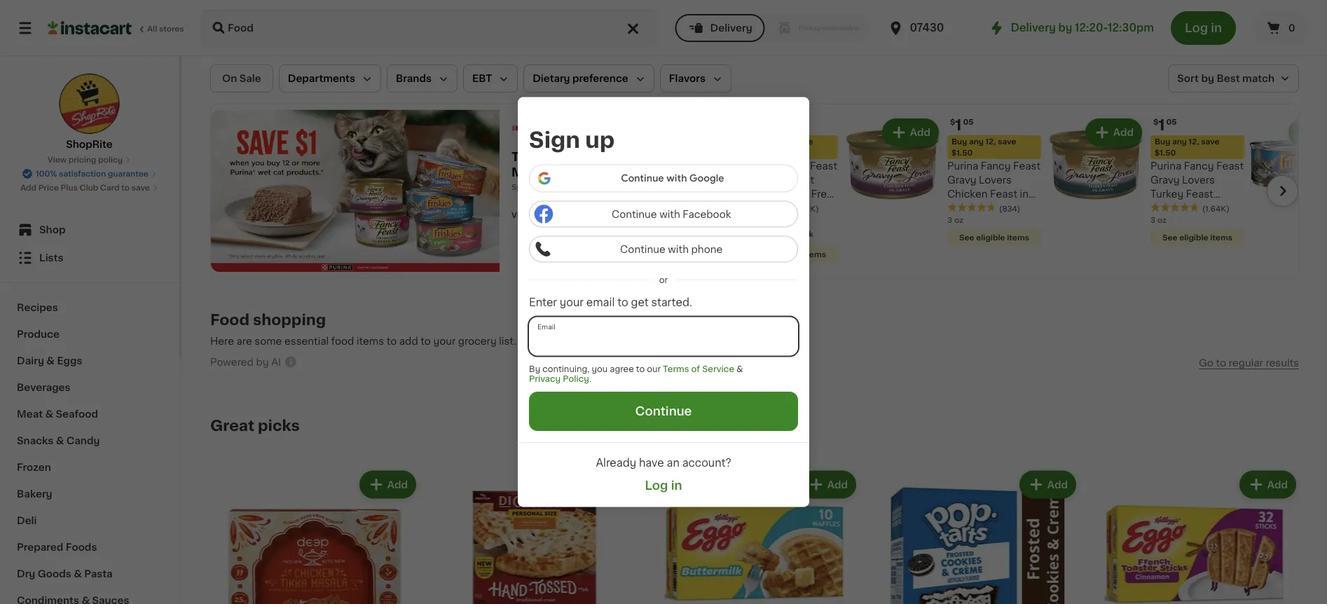Task type: vqa. For each thing, say whether or not it's contained in the screenshot.
Log in button
yes



Task type: locate. For each thing, give the bounding box(es) containing it.
0 vertical spatial your
[[560, 297, 584, 308]]

see eligible items button for cat
[[1151, 228, 1245, 246]]

to left our
[[636, 365, 645, 373]]

1 vertical spatial chicken
[[948, 189, 988, 199]]

see for gravy
[[1163, 233, 1178, 241]]

buy inside product group
[[749, 138, 764, 145]]

see eligible items down (834)
[[959, 233, 1030, 241]]

the right "more"
[[574, 151, 597, 163]]

2 vertical spatial continue
[[635, 406, 692, 417]]

items for purina fancy feast chicken feast classic grain free wet cat food pate
[[804, 250, 826, 258]]

pate
[[814, 203, 836, 213]]

meat
[[17, 409, 43, 419]]

fancy for classic
[[778, 161, 808, 171]]

purina for purina fancy feast chicken feast classic grain free wet cat food pate
[[744, 161, 775, 171]]

essential
[[285, 336, 329, 346]]

delivery for delivery by 12:20-12:30pm
[[1011, 23, 1056, 33]]

100%
[[36, 170, 57, 178]]

3 fancy from the left
[[1184, 161, 1214, 171]]

1 horizontal spatial eligible
[[976, 233, 1005, 241]]

in left 0 button at the right
[[1211, 22, 1222, 34]]

1 horizontal spatial view
[[512, 211, 531, 219]]

the more the meowier spo nsored
[[512, 151, 597, 191]]

1 $1.50 from the left
[[749, 149, 770, 157]]

2 horizontal spatial $1.50
[[1155, 149, 1176, 157]]

1 12, from the left
[[783, 138, 793, 145]]

log for the right log in button
[[1185, 22, 1208, 34]]

0 horizontal spatial chicken
[[744, 175, 785, 185]]

all down nsored
[[533, 211, 543, 219]]

eligible down (1.64k)
[[1180, 233, 1209, 241]]

0 horizontal spatial the
[[512, 151, 535, 163]]

fancy up (834)
[[981, 161, 1011, 171]]

wet inside purina fancy feast gravy lovers turkey feast gourmet cat food in wet cat food gravy
[[1162, 217, 1182, 227]]

3 oz
[[948, 216, 964, 224], [1151, 216, 1167, 224]]

your left grocery
[[433, 336, 456, 346]]

go to regular results
[[1199, 358, 1299, 368]]

0 vertical spatial by
[[1059, 23, 1073, 33]]

2 horizontal spatial wet
[[1162, 217, 1182, 227]]

continue up or
[[620, 244, 666, 254]]

0 horizontal spatial 12,
[[783, 138, 793, 145]]

items down the stock
[[804, 250, 826, 258]]

0 horizontal spatial see eligible items
[[756, 250, 826, 258]]

dairy
[[17, 356, 44, 366]]

2 horizontal spatial see eligible items
[[1163, 233, 1233, 241]]

& inside dairy & eggs 'link'
[[46, 356, 55, 366]]

12, down $1.05 element
[[783, 138, 793, 145]]

Email email field
[[529, 317, 798, 356]]

in down (834)
[[995, 217, 1004, 227]]

1 horizontal spatial 3 oz
[[1151, 216, 1167, 224]]

eligible down (834)
[[976, 233, 1005, 241]]

gravy
[[948, 175, 977, 185], [1151, 175, 1180, 185], [948, 203, 977, 213], [995, 231, 1024, 241], [1151, 231, 1180, 241]]

None search field
[[200, 8, 657, 48]]

$1.50 up purina fancy feast gravy lovers chicken feast in gravy gourmet cat food in wet cat food gravy
[[952, 149, 973, 157]]

purina for purina fancy feast gravy lovers chicken feast in gravy gourmet cat food in wet cat food gravy
[[948, 161, 979, 171]]

1 horizontal spatial 12,
[[986, 138, 996, 145]]

in inside product group
[[782, 230, 790, 238]]

2 fancy from the left
[[981, 161, 1011, 171]]

0 horizontal spatial buy
[[749, 138, 764, 145]]

1 vertical spatial by
[[256, 357, 269, 367]]

0 horizontal spatial view
[[48, 156, 67, 164]]

continue for continue with facebook
[[612, 209, 657, 219]]

are
[[237, 336, 252, 346]]

1 horizontal spatial wet
[[1007, 217, 1026, 227]]

list.
[[499, 336, 516, 346]]

1 horizontal spatial log in
[[1185, 22, 1222, 34]]

add button
[[884, 120, 938, 145], [1087, 120, 1141, 145], [361, 472, 415, 497], [801, 472, 855, 497], [1021, 472, 1075, 497], [1241, 472, 1295, 497]]

& right meat
[[45, 409, 53, 419]]

regular
[[1229, 358, 1264, 368]]

0 horizontal spatial wet
[[744, 203, 764, 213]]

view pricing policy
[[48, 156, 123, 164]]

view up 100%
[[48, 156, 67, 164]]

1 horizontal spatial gourmet
[[1151, 203, 1195, 213]]

fancy up (1.64k)
[[1184, 161, 1214, 171]]

sale
[[240, 74, 261, 83]]

& for seafood
[[45, 409, 53, 419]]

1 $ 1 05 from the left
[[950, 117, 974, 132]]

log for the bottom log in button
[[645, 479, 668, 491]]

1 buy any 12, save $1.50 from the left
[[749, 138, 813, 157]]

see eligible items down many in stock
[[756, 250, 826, 258]]

continue with facebook button
[[529, 201, 798, 227]]

1 vertical spatial log in
[[645, 479, 682, 491]]

0 horizontal spatial see eligible items button
[[744, 245, 838, 263]]

continue with phone
[[620, 244, 723, 254]]

any for purina fancy feast chicken feast classic grain free wet cat food pate
[[766, 138, 781, 145]]

log in for the bottom log in button
[[645, 479, 682, 491]]

enter
[[529, 297, 557, 308]]

2 horizontal spatial buy any 12, save $1.50
[[1155, 138, 1220, 157]]

see eligible items for in
[[959, 233, 1030, 241]]

0 vertical spatial with
[[660, 209, 680, 219]]

purina
[[744, 161, 775, 171], [948, 161, 979, 171], [1151, 161, 1182, 171]]

2 gourmet from the left
[[1151, 203, 1195, 213]]

view down spo
[[512, 211, 531, 219]]

1 vertical spatial with
[[668, 244, 689, 254]]

turkey
[[1151, 189, 1184, 199]]

any inside product group
[[766, 138, 781, 145]]

all left stores
[[147, 25, 157, 33]]

lovers inside purina fancy feast gravy lovers chicken feast in gravy gourmet cat food in wet cat food gravy
[[979, 175, 1012, 185]]

2 horizontal spatial eligible
[[1180, 233, 1209, 241]]

1 horizontal spatial $1.50
[[952, 149, 973, 157]]

by left 12:20-
[[1059, 23, 1073, 33]]

2 $1.50 from the left
[[952, 149, 973, 157]]

2 horizontal spatial any
[[1173, 138, 1187, 145]]

wet down (834)
[[1007, 217, 1026, 227]]

2 horizontal spatial buy
[[1155, 138, 1171, 145]]

0
[[1289, 23, 1296, 33]]

1 for purina fancy feast gravy lovers chicken feast in gravy gourmet cat food in wet cat food gravy
[[956, 117, 962, 132]]

1 lovers from the left
[[979, 175, 1012, 185]]

any up 'turkey' at the right of page
[[1173, 138, 1187, 145]]

0 vertical spatial log in button
[[1171, 11, 1236, 45]]

& inside by continuing, you agree to our terms of service & privacy policy .
[[737, 365, 743, 373]]

1 3 oz from the left
[[948, 216, 964, 224]]

1 gourmet from the left
[[979, 203, 1023, 213]]

1 horizontal spatial 3
[[1151, 216, 1156, 224]]

lovers up (1.64k)
[[1182, 175, 1215, 185]]

see eligible items button
[[948, 228, 1042, 246], [1151, 228, 1245, 246], [744, 245, 838, 263]]

see eligible items button down (834)
[[948, 228, 1042, 246]]

1 1 from the left
[[956, 117, 962, 132]]

3 for in
[[1151, 216, 1156, 224]]

with inside continue with phone button
[[668, 244, 689, 254]]

0 horizontal spatial 3
[[948, 216, 953, 224]]

1 fancy from the left
[[778, 161, 808, 171]]

2 12, from the left
[[986, 138, 996, 145]]

0 horizontal spatial $
[[950, 118, 956, 126]]

0 vertical spatial log in
[[1185, 22, 1222, 34]]

any for purina fancy feast gravy lovers chicken feast in gravy gourmet cat food in wet cat food gravy
[[969, 138, 984, 145]]

any for purina fancy feast gravy lovers turkey feast gourmet cat food in wet cat food gravy
[[1173, 138, 1187, 145]]

& inside snacks & candy link
[[56, 436, 64, 446]]

in inside purina fancy feast gravy lovers turkey feast gourmet cat food in wet cat food gravy
[[1151, 217, 1160, 227]]

wet down classic
[[744, 203, 764, 213]]

3 any from the left
[[1173, 138, 1187, 145]]

by left ai
[[256, 357, 269, 367]]

any
[[766, 138, 781, 145], [969, 138, 984, 145], [1173, 138, 1187, 145]]

by continuing, you agree to our terms of service & privacy policy .
[[529, 365, 743, 383]]

save down $1.05 element
[[795, 138, 813, 145]]

eligible
[[976, 233, 1005, 241], [1180, 233, 1209, 241], [773, 250, 802, 258]]

05
[[963, 118, 974, 126], [1167, 118, 1177, 126]]

1 horizontal spatial by
[[1059, 23, 1073, 33]]

in left the stock
[[782, 230, 790, 238]]

produce
[[17, 329, 60, 339]]

purina for purina fancy feast gravy lovers turkey feast gourmet cat food in wet cat food gravy
[[1151, 161, 1182, 171]]

buy up 'turkey' at the right of page
[[1155, 138, 1171, 145]]

by
[[1059, 23, 1073, 33], [256, 357, 269, 367]]

by for powered
[[256, 357, 269, 367]]

fancy
[[778, 161, 808, 171], [981, 161, 1011, 171], [1184, 161, 1214, 171]]

buy
[[749, 138, 764, 145], [952, 138, 967, 145], [1155, 138, 1171, 145]]

2 horizontal spatial see
[[1163, 233, 1178, 241]]

lovers for turkey
[[1182, 175, 1215, 185]]

1 horizontal spatial see eligible items button
[[948, 228, 1042, 246]]

continue up continue with phone button
[[612, 209, 657, 219]]

1 the from the left
[[512, 151, 535, 163]]

1 horizontal spatial the
[[574, 151, 597, 163]]

eligible down many in stock
[[773, 250, 802, 258]]

0 horizontal spatial $ 1 05
[[950, 117, 974, 132]]

2 horizontal spatial fancy
[[1184, 161, 1214, 171]]

$1.50 up classic
[[749, 149, 770, 157]]

save
[[795, 138, 813, 145], [998, 138, 1017, 145], [1201, 138, 1220, 145], [132, 184, 150, 192]]

in down an
[[671, 479, 682, 491]]

1 vertical spatial log
[[645, 479, 668, 491]]

12,
[[783, 138, 793, 145], [986, 138, 996, 145], [1189, 138, 1200, 145]]

gourmet inside purina fancy feast gravy lovers chicken feast in gravy gourmet cat food in wet cat food gravy
[[979, 203, 1023, 213]]

policy
[[563, 374, 589, 383]]

1
[[956, 117, 962, 132], [1159, 117, 1165, 132]]

1 horizontal spatial purina
[[948, 161, 979, 171]]

1 horizontal spatial log in button
[[1171, 11, 1236, 45]]

dry goods & pasta
[[17, 569, 113, 579]]

food shopping
[[210, 313, 326, 327]]

$1.50 up 'turkey' at the right of page
[[1155, 149, 1176, 157]]

purina inside purina fancy feast gravy lovers turkey feast gourmet cat food in wet cat food gravy
[[1151, 161, 1182, 171]]

3 buy from the left
[[1155, 138, 1171, 145]]

$ 1 05 for purina fancy feast gravy lovers turkey feast gourmet cat food in wet cat food gravy
[[1154, 117, 1177, 132]]

0 vertical spatial all
[[147, 25, 157, 33]]

see eligible items down (1.64k)
[[1163, 233, 1233, 241]]

purina inside purina fancy feast chicken feast classic grain free wet cat food pate
[[744, 161, 775, 171]]

2 3 from the left
[[1151, 216, 1156, 224]]

oz for cat
[[955, 216, 964, 224]]

with inside 'continue with facebook' 'button'
[[660, 209, 680, 219]]

2 $ 1 05 from the left
[[1154, 117, 1177, 132]]

chicken inside purina fancy feast gravy lovers chicken feast in gravy gourmet cat food in wet cat food gravy
[[948, 189, 988, 199]]

with for phone
[[668, 244, 689, 254]]

to right go
[[1216, 358, 1227, 368]]

eligible for cat
[[1180, 233, 1209, 241]]

wet inside purina fancy feast chicken feast classic grain free wet cat food pate
[[744, 203, 764, 213]]

$ for purina fancy feast gravy lovers chicken feast in gravy gourmet cat food in wet cat food gravy
[[950, 118, 956, 126]]

fancy inside purina fancy feast chicken feast classic grain free wet cat food pate
[[778, 161, 808, 171]]

0 vertical spatial continue
[[612, 209, 657, 219]]

&
[[46, 356, 55, 366], [737, 365, 743, 373], [45, 409, 53, 419], [56, 436, 64, 446], [74, 569, 82, 579]]

1 horizontal spatial $ 1 05
[[1154, 117, 1177, 132]]

& left eggs
[[46, 356, 55, 366]]

2 lovers from the left
[[1182, 175, 1215, 185]]

continue button
[[529, 392, 798, 431]]

2 buy from the left
[[952, 138, 967, 145]]

2 oz from the left
[[1158, 216, 1167, 224]]

0 vertical spatial view
[[48, 156, 67, 164]]

to down guarantee
[[121, 184, 130, 192]]

log down have
[[645, 479, 668, 491]]

0 button
[[1253, 11, 1311, 45]]

lovers up (834)
[[979, 175, 1012, 185]]

fancy inside purina fancy feast gravy lovers turkey feast gourmet cat food in wet cat food gravy
[[1184, 161, 1214, 171]]

buy up purina fancy feast gravy lovers chicken feast in gravy gourmet cat food in wet cat food gravy
[[952, 138, 967, 145]]

seafood
[[56, 409, 98, 419]]

1 horizontal spatial all
[[533, 211, 543, 219]]

buy down $1.05 element
[[749, 138, 764, 145]]

3 12, from the left
[[1189, 138, 1200, 145]]

1 purina from the left
[[744, 161, 775, 171]]

eligible inside product group
[[773, 250, 802, 258]]

1 horizontal spatial any
[[969, 138, 984, 145]]

2 1 from the left
[[1159, 117, 1165, 132]]

$1.50 inside product group
[[749, 149, 770, 157]]

1 buy from the left
[[749, 138, 764, 145]]

2 horizontal spatial purina
[[1151, 161, 1182, 171]]

save up purina fancy feast gravy lovers chicken feast in gravy gourmet cat food in wet cat food gravy
[[998, 138, 1017, 145]]

product group
[[641, 116, 838, 266], [844, 116, 1042, 249], [1047, 116, 1245, 249], [210, 468, 419, 604], [650, 468, 859, 604], [870, 468, 1079, 604], [1091, 468, 1299, 604]]

1 horizontal spatial lovers
[[1182, 175, 1215, 185]]

& left the pasta
[[74, 569, 82, 579]]

buy for purina fancy feast gravy lovers turkey feast gourmet cat food in wet cat food gravy
[[1155, 138, 1171, 145]]

1 horizontal spatial see eligible items
[[959, 233, 1030, 241]]

wet
[[744, 203, 764, 213], [1007, 217, 1026, 227], [1162, 217, 1182, 227]]

continue down our
[[635, 406, 692, 417]]

already
[[596, 458, 636, 468]]

foods
[[66, 542, 97, 552]]

candy
[[66, 436, 100, 446]]

powered
[[210, 357, 254, 367]]

in down 'turkey' at the right of page
[[1151, 217, 1160, 227]]

2 $ from the left
[[1154, 118, 1159, 126]]

1 05 from the left
[[963, 118, 974, 126]]

continue
[[612, 209, 657, 219], [620, 244, 666, 254], [635, 406, 692, 417]]

1 horizontal spatial buy any 12, save $1.50
[[952, 138, 1017, 157]]

items right food
[[357, 336, 384, 346]]

0 horizontal spatial by
[[256, 357, 269, 367]]

0 horizontal spatial 3 oz
[[948, 216, 964, 224]]

dry goods & pasta link
[[8, 561, 170, 587]]

2 any from the left
[[969, 138, 984, 145]]

3 $1.50 from the left
[[1155, 149, 1176, 157]]

lovers inside purina fancy feast gravy lovers turkey feast gourmet cat food in wet cat food gravy
[[1182, 175, 1215, 185]]

fancy inside purina fancy feast gravy lovers chicken feast in gravy gourmet cat food in wet cat food gravy
[[981, 161, 1011, 171]]

1 oz from the left
[[955, 216, 964, 224]]

12, up purina fancy feast gravy lovers turkey feast gourmet cat food in wet cat food gravy
[[1189, 138, 1200, 145]]

0 horizontal spatial 05
[[963, 118, 974, 126]]

1 for purina fancy feast gravy lovers turkey feast gourmet cat food in wet cat food gravy
[[1159, 117, 1165, 132]]

privacy
[[529, 374, 561, 383]]

see eligible items button inside product group
[[744, 245, 838, 263]]

2 purina from the left
[[948, 161, 979, 171]]

service type group
[[675, 14, 871, 42]]

1 horizontal spatial 1
[[1159, 117, 1165, 132]]

& inside dry goods & pasta link
[[74, 569, 82, 579]]

any down $1.05 element
[[766, 138, 781, 145]]

with for facebook
[[660, 209, 680, 219]]

0 horizontal spatial purina
[[744, 161, 775, 171]]

buy any 12, save $1.50 down $1.05 element
[[749, 138, 813, 157]]

with up continue with phone
[[660, 209, 680, 219]]

privacy policy link
[[529, 374, 589, 383]]

05 for purina fancy feast gravy lovers chicken feast in gravy gourmet cat food in wet cat food gravy
[[963, 118, 974, 126]]

12, up purina fancy feast gravy lovers chicken feast in gravy gourmet cat food in wet cat food gravy
[[986, 138, 996, 145]]

0 horizontal spatial delivery
[[710, 23, 753, 33]]

0 horizontal spatial 1
[[956, 117, 962, 132]]

1 vertical spatial view
[[512, 211, 531, 219]]

0 horizontal spatial see
[[756, 250, 771, 258]]

0 horizontal spatial log in button
[[628, 478, 699, 493]]

food inside purina fancy feast chicken feast classic grain free wet cat food pate
[[787, 203, 812, 213]]

12, inside product group
[[783, 138, 793, 145]]

wet down 'turkey' at the right of page
[[1162, 217, 1182, 227]]

items down (834)
[[1007, 233, 1030, 241]]

your right enter
[[560, 297, 584, 308]]

cat
[[766, 203, 784, 213], [1197, 203, 1215, 213], [948, 217, 965, 227], [1184, 217, 1202, 227], [948, 231, 965, 241]]

buy any 12, save $1.50 for purina fancy feast gravy lovers chicken feast in gravy gourmet cat food in wet cat food gravy
[[952, 138, 1017, 157]]

with left the phone
[[668, 244, 689, 254]]

go to regular results button
[[1199, 357, 1299, 369]]

0 horizontal spatial $1.50
[[749, 149, 770, 157]]

spo
[[512, 183, 527, 191]]

delivery
[[1011, 23, 1056, 33], [710, 23, 753, 33]]

instacart logo image
[[48, 20, 132, 36]]

2 horizontal spatial see eligible items button
[[1151, 228, 1245, 246]]

picks
[[258, 418, 300, 433]]

bakery link
[[8, 481, 170, 507]]

1 any from the left
[[766, 138, 781, 145]]

items down (1.64k)
[[1211, 233, 1233, 241]]

add price plus club card to save
[[20, 184, 150, 192]]

save inside product group
[[795, 138, 813, 145]]

save for purina fancy feast gravy lovers chicken feast in gravy gourmet cat food in wet cat food gravy
[[998, 138, 1017, 145]]

1 horizontal spatial buy
[[952, 138, 967, 145]]

save up purina fancy feast gravy lovers turkey feast gourmet cat food in wet cat food gravy
[[1201, 138, 1220, 145]]

or
[[659, 276, 668, 284]]

purina inside purina fancy feast gravy lovers chicken feast in gravy gourmet cat food in wet cat food gravy
[[948, 161, 979, 171]]

0 horizontal spatial log in
[[645, 479, 682, 491]]

& left candy
[[56, 436, 64, 446]]

view pricing policy link
[[48, 154, 131, 165]]

here
[[210, 336, 234, 346]]

0 horizontal spatial log
[[645, 479, 668, 491]]

buy any 12, save $1.50 up purina fancy feast gravy lovers chicken feast in gravy gourmet cat food in wet cat food gravy
[[952, 138, 1017, 157]]

prepared
[[17, 542, 63, 552]]

buy any 12, save $1.50
[[749, 138, 813, 157], [952, 138, 1017, 157], [1155, 138, 1220, 157]]

1 horizontal spatial log
[[1185, 22, 1208, 34]]

some
[[255, 336, 282, 346]]

buy any 12, save $1.50 up 'turkey' at the right of page
[[1155, 138, 1220, 157]]

see eligible items button down (1.64k)
[[1151, 228, 1245, 246]]

1 horizontal spatial see
[[959, 233, 975, 241]]

buy any 12, save $1.50 inside product group
[[749, 138, 813, 157]]

& right the service
[[737, 365, 743, 373]]

save for purina fancy feast gravy lovers turkey feast gourmet cat food in wet cat food gravy
[[1201, 138, 1220, 145]]

beverages
[[17, 383, 70, 392]]

snacks
[[17, 436, 53, 446]]

1 horizontal spatial delivery
[[1011, 23, 1056, 33]]

0 horizontal spatial lovers
[[979, 175, 1012, 185]]

0 vertical spatial log
[[1185, 22, 1208, 34]]

1 horizontal spatial oz
[[1158, 216, 1167, 224]]

1 horizontal spatial 05
[[1167, 118, 1177, 126]]

any up purina fancy feast gravy lovers chicken feast in gravy gourmet cat food in wet cat food gravy
[[969, 138, 984, 145]]

$ for purina fancy feast gravy lovers turkey feast gourmet cat food in wet cat food gravy
[[1154, 118, 1159, 126]]

to inside by continuing, you agree to our terms of service & privacy policy .
[[636, 365, 645, 373]]

items inside product group
[[804, 250, 826, 258]]

log right 12:30pm on the top
[[1185, 22, 1208, 34]]

& for candy
[[56, 436, 64, 446]]

2 buy any 12, save $1.50 from the left
[[952, 138, 1017, 157]]

1 horizontal spatial fancy
[[981, 161, 1011, 171]]

buy for purina fancy feast chicken feast classic grain free wet cat food pate
[[749, 138, 764, 145]]

1 $ from the left
[[950, 118, 956, 126]]

1 horizontal spatial chicken
[[948, 189, 988, 199]]

1 vertical spatial continue
[[620, 244, 666, 254]]

2 05 from the left
[[1167, 118, 1177, 126]]

purina image
[[512, 116, 537, 141]]

& inside meat & seafood link
[[45, 409, 53, 419]]

delivery inside button
[[710, 23, 753, 33]]

1 3 from the left
[[948, 216, 953, 224]]

0 horizontal spatial gourmet
[[979, 203, 1023, 213]]

2 horizontal spatial 12,
[[1189, 138, 1200, 145]]

2 3 oz from the left
[[1151, 216, 1167, 224]]

buy any 12, save $1.50 for purina fancy feast chicken feast classic grain free wet cat food pate
[[749, 138, 813, 157]]

continue inside 'button'
[[612, 209, 657, 219]]

3 purina from the left
[[1151, 161, 1182, 171]]

★★★★★
[[744, 203, 793, 213], [744, 203, 793, 213], [948, 203, 997, 213], [948, 203, 997, 213], [1151, 203, 1200, 213], [1151, 203, 1200, 213]]

the up meowier
[[512, 151, 535, 163]]

0 horizontal spatial oz
[[955, 216, 964, 224]]

in
[[1211, 22, 1222, 34], [1020, 189, 1029, 199], [995, 217, 1004, 227], [1151, 217, 1160, 227], [782, 230, 790, 238], [671, 479, 682, 491]]

12, for purina fancy feast chicken feast classic grain free wet cat food pate
[[783, 138, 793, 145]]

deli
[[17, 516, 37, 526]]

see
[[959, 233, 975, 241], [1163, 233, 1178, 241], [756, 250, 771, 258]]

07430 button
[[888, 8, 972, 48]]

0 horizontal spatial buy any 12, save $1.50
[[749, 138, 813, 157]]

1 vertical spatial your
[[433, 336, 456, 346]]

more
[[538, 151, 571, 163]]

3 buy any 12, save $1.50 from the left
[[1155, 138, 1220, 157]]

see eligible items button down many in stock
[[744, 245, 838, 263]]

0 horizontal spatial eligible
[[773, 250, 802, 258]]

0 horizontal spatial fancy
[[778, 161, 808, 171]]

0 horizontal spatial any
[[766, 138, 781, 145]]

fancy up grain
[[778, 161, 808, 171]]

1 horizontal spatial $
[[1154, 118, 1159, 126]]

0 vertical spatial chicken
[[744, 175, 785, 185]]



Task type: describe. For each thing, give the bounding box(es) containing it.
terms of service link
[[663, 364, 735, 374]]

in up (834)
[[1020, 189, 1029, 199]]

to inside 'button'
[[1216, 358, 1227, 368]]

eggs
[[57, 356, 82, 366]]

food
[[331, 336, 354, 346]]

items for purina fancy feast gravy lovers chicken feast in gravy gourmet cat food in wet cat food gravy
[[1007, 233, 1030, 241]]

save for purina fancy feast chicken feast classic grain free wet cat food pate
[[795, 138, 813, 145]]

all stores link
[[48, 8, 185, 48]]

by for delivery
[[1059, 23, 1073, 33]]

07430
[[910, 23, 944, 33]]

12:20-
[[1075, 23, 1108, 33]]

see eligible items button for in
[[948, 228, 1042, 246]]

frozen
[[17, 463, 51, 472]]

continue for continue with phone
[[620, 244, 666, 254]]

grocery
[[458, 336, 497, 346]]

shoprite
[[66, 139, 113, 149]]

dry
[[17, 569, 35, 579]]

recipes
[[17, 303, 58, 313]]

ai
[[271, 357, 281, 367]]

email
[[586, 297, 615, 308]]

price
[[38, 184, 59, 192]]

save down guarantee
[[132, 184, 150, 192]]

$ 1 05 for purina fancy feast gravy lovers chicken feast in gravy gourmet cat food in wet cat food gravy
[[950, 117, 974, 132]]

to right add
[[421, 336, 431, 346]]

the more the meowier image
[[211, 110, 500, 272]]

0 horizontal spatial your
[[433, 336, 456, 346]]

05 for purina fancy feast gravy lovers turkey feast gourmet cat food in wet cat food gravy
[[1167, 118, 1177, 126]]

classic
[[744, 189, 780, 199]]

results
[[1266, 358, 1299, 368]]

delivery by 12:20-12:30pm
[[1011, 23, 1154, 33]]

meat & seafood link
[[8, 401, 170, 428]]

gourmet inside purina fancy feast gravy lovers turkey feast gourmet cat food in wet cat food gravy
[[1151, 203, 1195, 213]]

bakery
[[17, 489, 52, 499]]

many in stock
[[758, 230, 814, 238]]

see inside product group
[[756, 250, 771, 258]]

2 the from the left
[[574, 151, 597, 163]]

continue with phone button
[[529, 236, 798, 262]]

& for eggs
[[46, 356, 55, 366]]

oz for in
[[1158, 216, 1167, 224]]

log in for the right log in button
[[1185, 22, 1222, 34]]

to left get
[[618, 297, 629, 308]]

items for purina fancy feast gravy lovers turkey feast gourmet cat food in wet cat food gravy
[[1211, 233, 1233, 241]]

buy for purina fancy feast gravy lovers chicken feast in gravy gourmet cat food in wet cat food gravy
[[952, 138, 967, 145]]

eligible for in
[[976, 233, 1005, 241]]

see for cat
[[959, 233, 975, 241]]

to left add
[[387, 336, 397, 346]]

stock
[[791, 230, 814, 238]]

100% satisfaction guarantee button
[[22, 165, 157, 179]]

prepared foods
[[17, 542, 97, 552]]

by
[[529, 365, 541, 373]]

fancy for chicken
[[981, 161, 1011, 171]]

$1.50 for purina fancy feast chicken feast classic grain free wet cat food pate
[[749, 149, 770, 157]]

delivery for delivery
[[710, 23, 753, 33]]

add
[[399, 336, 418, 346]]

meowier
[[512, 166, 566, 178]]

shop link
[[8, 216, 170, 244]]

view for view pricing policy
[[48, 156, 67, 164]]

snacks & candy link
[[8, 428, 170, 454]]

frozen link
[[8, 454, 170, 481]]

3 for cat
[[948, 216, 953, 224]]

started.
[[652, 297, 692, 308]]

deli link
[[8, 507, 170, 534]]

grain
[[783, 189, 809, 199]]

dairy & eggs
[[17, 356, 82, 366]]

powered by ai
[[210, 357, 281, 367]]

1 vertical spatial log in button
[[628, 478, 699, 493]]

shopping
[[253, 313, 326, 327]]

0 horizontal spatial all
[[147, 25, 157, 33]]

phone
[[691, 244, 723, 254]]

sign
[[529, 130, 580, 151]]

100% satisfaction guarantee
[[36, 170, 149, 178]]

stores
[[159, 25, 184, 33]]

chicken inside purina fancy feast chicken feast classic grain free wet cat food pate
[[744, 175, 785, 185]]

shoprite logo image
[[59, 73, 120, 135]]

12, for purina fancy feast gravy lovers turkey feast gourmet cat food in wet cat food gravy
[[1189, 138, 1200, 145]]

of
[[691, 365, 700, 373]]

get
[[631, 297, 649, 308]]

lovers for chicken
[[979, 175, 1012, 185]]

nsored
[[527, 183, 555, 191]]

purina fancy feast gravy lovers chicken feast in gravy gourmet cat food in wet cat food gravy
[[948, 161, 1041, 241]]

free
[[812, 189, 833, 199]]

many
[[758, 230, 781, 238]]

sign up
[[529, 130, 615, 151]]

facebook
[[683, 209, 731, 219]]

3 oz for cat
[[948, 216, 964, 224]]

on sale button
[[210, 64, 273, 93]]

3 oz for in
[[1151, 216, 1167, 224]]

(1.64k)
[[1203, 205, 1230, 212]]

$1.05 element
[[744, 116, 838, 134]]

1 horizontal spatial your
[[560, 297, 584, 308]]

$1.50 for purina fancy feast gravy lovers turkey feast gourmet cat food in wet cat food gravy
[[1155, 149, 1176, 157]]

up
[[585, 130, 615, 151]]

you
[[592, 365, 608, 373]]

great
[[210, 418, 255, 433]]

lists
[[39, 253, 63, 263]]

see eligible items for cat
[[1163, 233, 1233, 241]]

12, for purina fancy feast gravy lovers chicken feast in gravy gourmet cat food in wet cat food gravy
[[986, 138, 996, 145]]

dairy & eggs link
[[8, 348, 170, 374]]

plus
[[61, 184, 78, 192]]

cat inside purina fancy feast chicken feast classic grain free wet cat food pate
[[766, 203, 784, 213]]

policy
[[98, 156, 123, 164]]

club
[[80, 184, 98, 192]]

wet inside purina fancy feast gravy lovers chicken feast in gravy gourmet cat food in wet cat food gravy
[[1007, 217, 1026, 227]]

delivery button
[[675, 14, 765, 42]]

an
[[667, 458, 680, 468]]

beverages link
[[8, 374, 170, 401]]

view for view all
[[512, 211, 531, 219]]

continue for continue
[[635, 406, 692, 417]]

1 vertical spatial all
[[533, 211, 543, 219]]

terms
[[663, 365, 689, 373]]

pricing
[[68, 156, 96, 164]]

prepared foods link
[[8, 534, 170, 561]]

go
[[1199, 358, 1214, 368]]

shop
[[39, 225, 65, 235]]

(834)
[[999, 205, 1021, 212]]

buy any 12, save $1.50 for purina fancy feast gravy lovers turkey feast gourmet cat food in wet cat food gravy
[[1155, 138, 1220, 157]]

have
[[639, 458, 664, 468]]

pasta
[[84, 569, 113, 579]]

on sale
[[222, 74, 261, 83]]

view all
[[512, 211, 543, 219]]

add price plus club card to save link
[[20, 182, 158, 193]]

$1.50 for purina fancy feast gravy lovers chicken feast in gravy gourmet cat food in wet cat food gravy
[[952, 149, 973, 157]]

enter your email to get started.
[[529, 297, 692, 308]]

see eligible items inside product group
[[756, 250, 826, 258]]

fancy for turkey
[[1184, 161, 1214, 171]]

product group containing purina fancy feast chicken feast classic grain free wet cat food pate
[[641, 116, 838, 266]]



